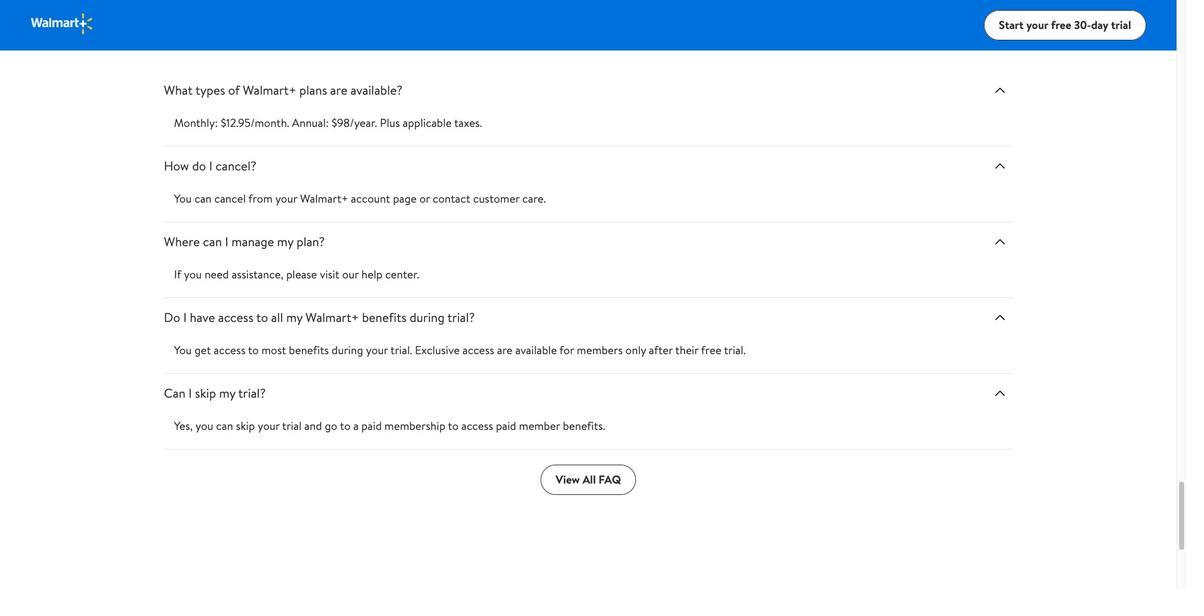 Task type: locate. For each thing, give the bounding box(es) containing it.
can for where
[[203, 233, 222, 250]]

are left available
[[497, 342, 513, 358]]

trial inside button
[[1112, 17, 1132, 33]]

free
[[1051, 17, 1072, 33], [701, 342, 722, 358]]

annual:
[[292, 115, 329, 131]]

0 vertical spatial can
[[195, 191, 212, 206]]

monthly:
[[174, 115, 218, 131]]

skip right can
[[195, 385, 216, 402]]

0 horizontal spatial are
[[330, 81, 348, 98]]

0 horizontal spatial free
[[701, 342, 722, 358]]

all
[[583, 472, 596, 488]]

trial
[[1112, 17, 1132, 33], [282, 418, 302, 434]]

1 vertical spatial can
[[203, 233, 222, 250]]

a
[[353, 418, 359, 434]]

day
[[1092, 17, 1109, 33]]

access left member
[[462, 418, 493, 434]]

2 paid from the left
[[496, 418, 517, 434]]

1 horizontal spatial trial?
[[448, 309, 475, 326]]

trial left and
[[282, 418, 302, 434]]

account
[[351, 191, 390, 206]]

my left plan?
[[277, 233, 294, 250]]

applicable
[[403, 115, 452, 131]]

center.
[[385, 266, 419, 282]]

available
[[515, 342, 557, 358]]

are
[[330, 81, 348, 98], [497, 342, 513, 358]]

you for i
[[196, 418, 213, 434]]

need
[[205, 266, 229, 282]]

0 vertical spatial trial
[[1112, 17, 1132, 33]]

trial?
[[448, 309, 475, 326], [238, 385, 266, 402]]

view
[[556, 472, 580, 488]]

you right yes,
[[196, 418, 213, 434]]

during up "exclusive"
[[410, 309, 445, 326]]

paid right a
[[362, 418, 382, 434]]

can for you
[[195, 191, 212, 206]]

you right if
[[184, 266, 202, 282]]

1 vertical spatial you
[[196, 418, 213, 434]]

free left the 30-
[[1051, 17, 1072, 33]]

plan?
[[297, 233, 325, 250]]

1 horizontal spatial trial.
[[724, 342, 746, 358]]

you get access to most benefits during your trial. exclusive access are available for members only after their free trial.
[[174, 342, 746, 358]]

1 vertical spatial my
[[286, 309, 303, 326]]

0 vertical spatial you
[[184, 266, 202, 282]]

paid left member
[[496, 418, 517, 434]]

get
[[195, 342, 211, 358]]

0 vertical spatial trial?
[[448, 309, 475, 326]]

2 you from the top
[[174, 342, 192, 358]]

assistance,
[[232, 266, 284, 282]]

1 vertical spatial trial
[[282, 418, 302, 434]]

how do i cancel?
[[164, 157, 257, 174]]

your
[[1027, 17, 1049, 33], [275, 191, 298, 206], [366, 342, 388, 358], [258, 418, 280, 434]]

benefits down do i have access to all my walmart+ benefits during trial?
[[289, 342, 329, 358]]

you for how
[[174, 191, 192, 206]]

help
[[362, 266, 383, 282]]

skip
[[195, 385, 216, 402], [236, 418, 255, 434]]

during
[[410, 309, 445, 326], [332, 342, 363, 358]]

0 vertical spatial during
[[410, 309, 445, 326]]

1 vertical spatial you
[[174, 342, 192, 358]]

walmart+
[[243, 81, 296, 98], [300, 191, 348, 206], [306, 309, 359, 326]]

can
[[195, 191, 212, 206], [203, 233, 222, 250], [216, 418, 233, 434]]

your right from
[[275, 191, 298, 206]]

1 you from the top
[[174, 191, 192, 206]]

or
[[420, 191, 430, 206]]

taxes.
[[454, 115, 482, 131]]

what types of walmart+ plans are available?
[[164, 81, 403, 98]]

2 vertical spatial can
[[216, 418, 233, 434]]

plus
[[380, 115, 400, 131]]

1 horizontal spatial benefits
[[362, 309, 407, 326]]

you
[[184, 266, 202, 282], [196, 418, 213, 434]]

access
[[218, 309, 254, 326], [214, 342, 246, 358], [463, 342, 494, 358], [462, 418, 493, 434]]

trial? down "most"
[[238, 385, 266, 402]]

2 trial. from the left
[[724, 342, 746, 358]]

trial. right their
[[724, 342, 746, 358]]

2 vertical spatial my
[[219, 385, 236, 402]]

access right have
[[218, 309, 254, 326]]

you
[[174, 191, 192, 206], [174, 342, 192, 358]]

to left a
[[340, 418, 351, 434]]

for
[[560, 342, 574, 358]]

to left "most"
[[248, 342, 259, 358]]

0 vertical spatial you
[[174, 191, 192, 206]]

1 horizontal spatial free
[[1051, 17, 1072, 33]]

0 horizontal spatial during
[[332, 342, 363, 358]]

0 horizontal spatial benefits
[[289, 342, 329, 358]]

walmart+ right of
[[243, 81, 296, 98]]

you for can
[[184, 266, 202, 282]]

benefits down help on the top left of the page
[[362, 309, 407, 326]]

0 horizontal spatial paid
[[362, 418, 382, 434]]

go
[[325, 418, 337, 434]]

walmart+ image
[[30, 12, 94, 35]]

to
[[256, 309, 268, 326], [248, 342, 259, 358], [340, 418, 351, 434], [448, 418, 459, 434]]

how
[[164, 157, 189, 174]]

trial.
[[391, 342, 412, 358], [724, 342, 746, 358]]

2 vertical spatial walmart+
[[306, 309, 359, 326]]

1 vertical spatial during
[[332, 342, 363, 358]]

walmart+ down visit on the top left
[[306, 309, 359, 326]]

trial? up you get access to most benefits during your trial. exclusive access are available for members only after their free trial.
[[448, 309, 475, 326]]

i
[[209, 157, 213, 174], [225, 233, 228, 250], [183, 309, 187, 326], [189, 385, 192, 402]]

paid
[[362, 418, 382, 434], [496, 418, 517, 434]]

1 horizontal spatial trial
[[1112, 17, 1132, 33]]

skip down can i skip my trial?
[[236, 418, 255, 434]]

after
[[649, 342, 673, 358]]

you left get
[[174, 342, 192, 358]]

0 horizontal spatial trial
[[282, 418, 302, 434]]

you down how
[[174, 191, 192, 206]]

1 vertical spatial are
[[497, 342, 513, 358]]

0 horizontal spatial trial.
[[391, 342, 412, 358]]

1 horizontal spatial during
[[410, 309, 445, 326]]

where
[[164, 233, 200, 250]]

1 horizontal spatial paid
[[496, 418, 517, 434]]

can i skip my trial? image
[[993, 386, 1008, 401]]

0 vertical spatial free
[[1051, 17, 1072, 33]]

trial right day
[[1112, 17, 1132, 33]]

1 horizontal spatial skip
[[236, 418, 255, 434]]

how do i cancel? image
[[993, 158, 1008, 174]]

can left the cancel
[[195, 191, 212, 206]]

are right plans
[[330, 81, 348, 98]]

walmart+ up plan?
[[300, 191, 348, 206]]

exclusive
[[415, 342, 460, 358]]

your right start
[[1027, 17, 1049, 33]]

my right all
[[286, 309, 303, 326]]

1 paid from the left
[[362, 418, 382, 434]]

trial. left "exclusive"
[[391, 342, 412, 358]]

can down can i skip my trial?
[[216, 418, 233, 434]]

to right membership
[[448, 418, 459, 434]]

most
[[262, 342, 286, 358]]

1 vertical spatial benefits
[[289, 342, 329, 358]]

benefits
[[362, 309, 407, 326], [289, 342, 329, 358]]

can right the where
[[203, 233, 222, 250]]

0 vertical spatial skip
[[195, 385, 216, 402]]

1 vertical spatial free
[[701, 342, 722, 358]]

0 horizontal spatial trial?
[[238, 385, 266, 402]]

my right can
[[219, 385, 236, 402]]

cancel
[[214, 191, 246, 206]]

free right their
[[701, 342, 722, 358]]

if
[[174, 266, 181, 282]]

$98/year.
[[332, 115, 377, 131]]

start your free 30-day trial
[[999, 17, 1132, 33]]

my
[[277, 233, 294, 250], [286, 309, 303, 326], [219, 385, 236, 402]]

during down do i have access to all my walmart+ benefits during trial?
[[332, 342, 363, 358]]

your inside button
[[1027, 17, 1049, 33]]

monthly: $12.95/month. annual: $98/year. plus applicable taxes.
[[174, 115, 482, 131]]



Task type: vqa. For each thing, say whether or not it's contained in the screenshot.
1st trial. from the right
yes



Task type: describe. For each thing, give the bounding box(es) containing it.
1 trial. from the left
[[391, 342, 412, 358]]

yes, you can skip your trial and go to a paid membership to access paid member benefits.
[[174, 418, 605, 434]]

0 vertical spatial benefits
[[362, 309, 407, 326]]

if you need assistance, please visit our help center.
[[174, 266, 419, 282]]

where can i manage my plan? image
[[993, 234, 1008, 249]]

start your free 30-day trial button
[[984, 10, 1147, 40]]

contact
[[433, 191, 471, 206]]

your left "exclusive"
[[366, 342, 388, 358]]

available?
[[351, 81, 403, 98]]

1 vertical spatial trial?
[[238, 385, 266, 402]]

you for do
[[174, 342, 192, 358]]

view all faq link
[[541, 465, 636, 495]]

please
[[286, 266, 317, 282]]

1 vertical spatial walmart+
[[300, 191, 348, 206]]

all
[[271, 309, 283, 326]]

members
[[577, 342, 623, 358]]

your left and
[[258, 418, 280, 434]]

you can cancel from your walmart+ account page or contact customer care.
[[174, 191, 546, 206]]

member
[[519, 418, 560, 434]]

do i have access to all my walmart+ benefits during trial?
[[164, 309, 475, 326]]

can
[[164, 385, 186, 402]]

start
[[999, 17, 1024, 33]]

to left all
[[256, 309, 268, 326]]

30-
[[1075, 17, 1092, 33]]

plans
[[299, 81, 327, 98]]

care.
[[523, 191, 546, 206]]

0 horizontal spatial skip
[[195, 385, 216, 402]]

can i skip my trial?
[[164, 385, 266, 402]]

do
[[164, 309, 180, 326]]

their
[[676, 342, 699, 358]]

0 vertical spatial walmart+
[[243, 81, 296, 98]]

$12.95/month.
[[221, 115, 289, 131]]

visit
[[320, 266, 340, 282]]

of
[[228, 81, 240, 98]]

do
[[192, 157, 206, 174]]

membership
[[385, 418, 446, 434]]

access right "exclusive"
[[463, 342, 494, 358]]

cancel?
[[216, 157, 257, 174]]

what types of walmart+ plans are available? image
[[993, 83, 1008, 98]]

only
[[626, 342, 646, 358]]

page
[[393, 191, 417, 206]]

do i have access to all my walmart+ benefits during trial? image
[[993, 310, 1008, 325]]

from
[[248, 191, 273, 206]]

trial for your
[[282, 418, 302, 434]]

1 horizontal spatial are
[[497, 342, 513, 358]]

0 vertical spatial my
[[277, 233, 294, 250]]

faq
[[599, 472, 621, 488]]

free inside button
[[1051, 17, 1072, 33]]

types
[[196, 81, 225, 98]]

our
[[342, 266, 359, 282]]

yes,
[[174, 418, 193, 434]]

what
[[164, 81, 193, 98]]

have
[[190, 309, 215, 326]]

customer
[[473, 191, 520, 206]]

view all faq
[[556, 472, 621, 488]]

benefits.
[[563, 418, 605, 434]]

0 vertical spatial are
[[330, 81, 348, 98]]

manage
[[232, 233, 274, 250]]

trial for day
[[1112, 17, 1132, 33]]

and
[[304, 418, 322, 434]]

where can i manage my plan?
[[164, 233, 325, 250]]

1 vertical spatial skip
[[236, 418, 255, 434]]

access right get
[[214, 342, 246, 358]]



